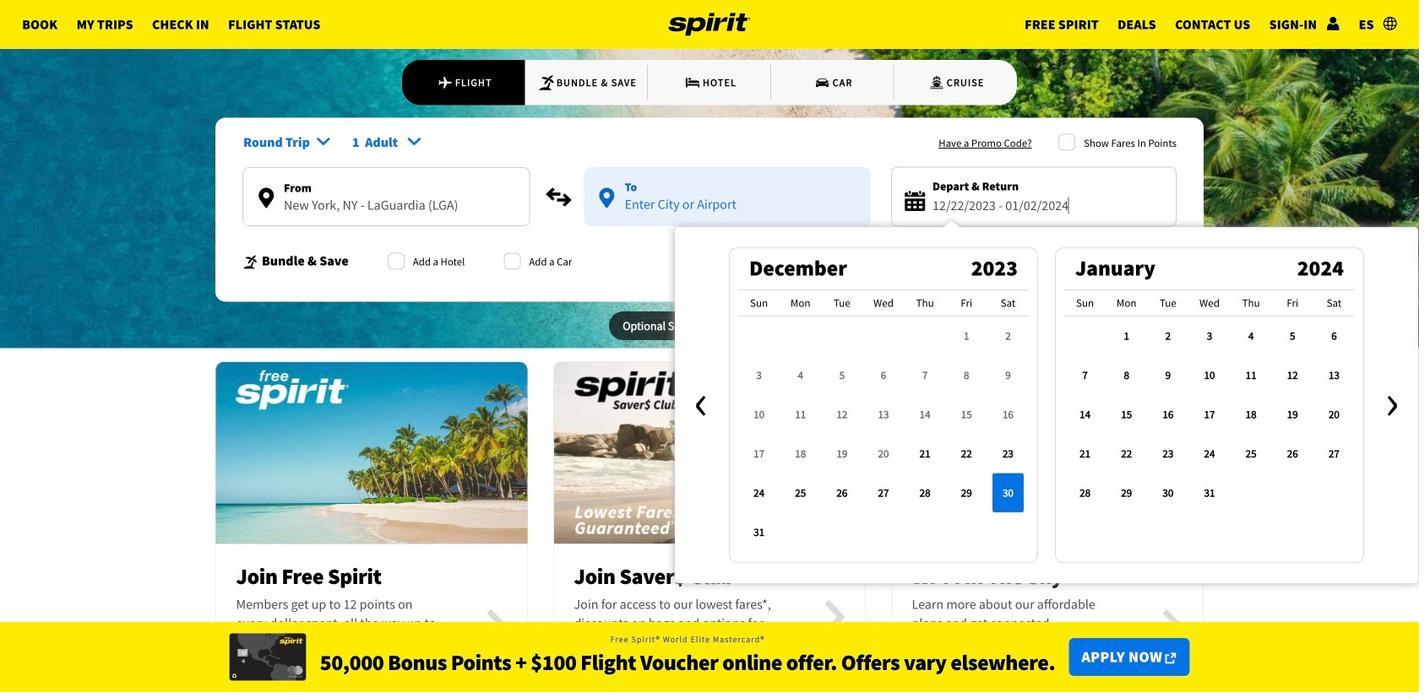 Task type: locate. For each thing, give the bounding box(es) containing it.
1 horizontal spatial map marker alt image
[[599, 188, 614, 208]]

1 map marker alt image from the left
[[259, 188, 274, 208]]

0 horizontal spatial map marker alt image
[[259, 188, 274, 208]]

11 weekday element from the left
[[1189, 290, 1230, 317]]

2 map marker alt image from the left
[[599, 188, 614, 208]]

1 horizontal spatial grid
[[1064, 290, 1355, 513]]

dates field
[[933, 195, 1162, 216]]

1 grid from the left
[[738, 290, 1029, 552]]

cruise icon image
[[928, 74, 945, 91]]

map marker alt image right swap airports image at the top left
[[599, 188, 614, 208]]

cell
[[987, 474, 1029, 513]]

12 weekday element from the left
[[1230, 290, 1272, 317]]

5 weekday element from the left
[[904, 290, 946, 317]]

3 weekday element from the left
[[821, 290, 863, 317]]

savers_club_image image
[[554, 353, 865, 553]]

grid
[[738, 290, 1029, 552], [1064, 290, 1355, 513]]

external links may not meet accessibility requirements. image
[[1165, 654, 1176, 664]]

0 horizontal spatial grid
[[738, 290, 1029, 552]]

Enter City or Airport text field
[[584, 196, 871, 225], [243, 197, 529, 226]]

map marker alt image up bundle and save icon
[[259, 188, 274, 208]]

2 weekday element from the left
[[780, 290, 821, 317]]

weekday element
[[738, 290, 780, 317], [780, 290, 821, 317], [821, 290, 863, 317], [863, 290, 904, 317], [904, 290, 946, 317], [946, 290, 987, 317], [987, 290, 1029, 317], [1064, 290, 1106, 317], [1106, 290, 1147, 317], [1147, 290, 1189, 317], [1189, 290, 1230, 317], [1230, 290, 1272, 317], [1272, 290, 1313, 317], [1313, 290, 1355, 317]]

world elite image
[[230, 634, 306, 681]]

13 weekday element from the left
[[1272, 290, 1313, 317]]

1 weekday element from the left
[[738, 290, 780, 317]]

user image
[[1326, 16, 1340, 30]]

1 horizontal spatial enter city or airport text field
[[584, 196, 871, 225]]

map marker alt image
[[259, 188, 274, 208], [599, 188, 614, 208]]



Task type: vqa. For each thing, say whether or not it's contained in the screenshot.
Where_We_Fly_Image
no



Task type: describe. For each thing, give the bounding box(es) containing it.
map marker alt image for left the enter city or airport text box
[[259, 188, 274, 208]]

9 weekday element from the left
[[1106, 290, 1147, 317]]

flight icon image
[[437, 74, 453, 91]]

8 weekday element from the left
[[1064, 290, 1106, 317]]

2 grid from the left
[[1064, 290, 1355, 513]]

logo image
[[669, 0, 751, 49]]

global image
[[1384, 16, 1397, 30]]

14 weekday element from the left
[[1313, 290, 1355, 317]]

hotel icon image
[[684, 74, 701, 91]]

6 weekday element from the left
[[946, 290, 987, 317]]

calendar image
[[905, 191, 925, 211]]

vacation icon image
[[538, 74, 555, 91]]

swap airports image
[[545, 184, 572, 211]]

0 horizontal spatial enter city or airport text field
[[243, 197, 529, 226]]

7 weekday element from the left
[[987, 290, 1029, 317]]

free_spirit_image image
[[216, 353, 528, 554]]

10 weekday element from the left
[[1147, 290, 1189, 317]]

bundle and save icon image
[[242, 255, 259, 270]]

wifi image image
[[892, 353, 1203, 553]]

4 weekday element from the left
[[863, 290, 904, 317]]

map marker alt image for right the enter city or airport text box
[[599, 188, 614, 208]]

car icon image
[[814, 74, 831, 91]]



